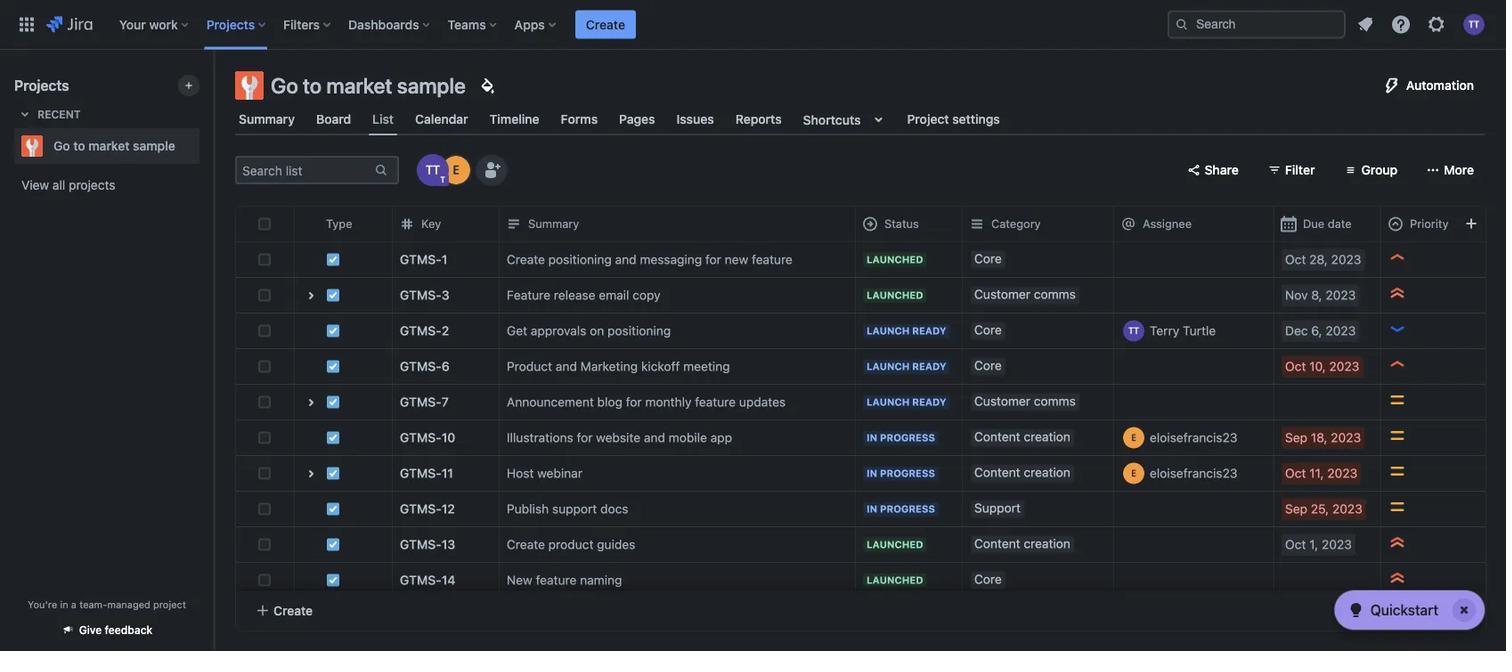Task type: vqa. For each thing, say whether or not it's contained in the screenshot.


Task type: locate. For each thing, give the bounding box(es) containing it.
0 vertical spatial creation
[[1024, 430, 1071, 444]]

2 vertical spatial progress
[[880, 504, 936, 515]]

row containing type
[[236, 206, 1507, 242]]

2 vertical spatial ready
[[913, 397, 947, 408]]

0 horizontal spatial sample
[[133, 139, 175, 153]]

category
[[992, 217, 1041, 231]]

gtms- inside "link"
[[400, 323, 442, 338]]

pages link
[[616, 103, 659, 135]]

1 vertical spatial sample
[[133, 139, 175, 153]]

1 vertical spatial task image
[[326, 360, 340, 374]]

1 horizontal spatial go
[[271, 73, 298, 98]]

11
[[442, 466, 454, 481]]

1 creation from the top
[[1024, 430, 1071, 444]]

1 vertical spatial in progress
[[867, 468, 936, 479]]

gtms- inside 'link'
[[400, 359, 442, 374]]

get approvals on positioning
[[507, 323, 671, 338]]

1 core from the top
[[975, 251, 1002, 266]]

in
[[60, 599, 68, 610]]

launch for meeting
[[867, 361, 910, 373]]

project
[[153, 599, 186, 610]]

0 vertical spatial progress
[[880, 432, 936, 444]]

comms
[[1034, 287, 1076, 302], [1034, 394, 1076, 409]]

4 core from the top
[[975, 572, 1002, 587]]

1 vertical spatial projects
[[14, 77, 69, 94]]

publish
[[507, 502, 549, 516]]

recent
[[37, 108, 81, 120]]

2 vertical spatial feature
[[536, 573, 577, 588]]

on
[[590, 323, 604, 338]]

3 in progress from the top
[[867, 504, 936, 515]]

and
[[615, 252, 637, 267], [556, 359, 577, 374], [644, 430, 666, 445]]

0 vertical spatial content
[[975, 430, 1021, 444]]

market up view all projects link
[[89, 139, 130, 153]]

2 task image from the top
[[326, 324, 340, 338]]

0 vertical spatial in
[[867, 432, 878, 444]]

3 launched from the top
[[867, 539, 924, 551]]

1 vertical spatial create button
[[236, 591, 1486, 631]]

gtms-10 link
[[400, 429, 456, 447]]

1 progress from the top
[[880, 432, 936, 444]]

create project image
[[182, 78, 196, 93]]

3 in from the top
[[867, 504, 878, 515]]

launch ready for feature
[[867, 397, 947, 408]]

gtms- down gtms-13 link
[[400, 573, 442, 588]]

content creation
[[975, 430, 1071, 444], [975, 465, 1071, 480], [975, 536, 1071, 551]]

0 vertical spatial cell
[[294, 278, 392, 313]]

reports link
[[732, 103, 786, 135]]

2 task image from the top
[[326, 360, 340, 374]]

1 vertical spatial feature
[[695, 395, 736, 409]]

feature right new
[[752, 252, 793, 267]]

0 horizontal spatial feature
[[536, 573, 577, 588]]

market up the "list"
[[327, 73, 393, 98]]

2 launched from the top
[[867, 290, 924, 301]]

4 task image from the top
[[326, 431, 340, 445]]

0 vertical spatial content creation
[[975, 430, 1071, 444]]

go to market sample up view all projects link
[[53, 139, 175, 153]]

projects up collapse recent projects icon
[[14, 77, 69, 94]]

launch for feature
[[867, 397, 910, 408]]

2 vertical spatial task image
[[326, 502, 340, 516]]

row containing support
[[236, 491, 1507, 528]]

go up summary link
[[271, 73, 298, 98]]

core for messaging
[[975, 251, 1002, 266]]

0 horizontal spatial and
[[556, 359, 577, 374]]

table
[[236, 206, 1507, 651]]

messaging
[[640, 252, 702, 267]]

1 vertical spatial summary
[[528, 217, 579, 231]]

8 gtms- from the top
[[400, 502, 442, 516]]

search image
[[1175, 17, 1190, 32]]

2 vertical spatial in progress
[[867, 504, 936, 515]]

gtms- up "gtms-3"
[[400, 252, 442, 267]]

view
[[21, 178, 49, 192]]

banner
[[0, 0, 1507, 50]]

in
[[867, 432, 878, 444], [867, 468, 878, 479], [867, 504, 878, 515]]

2 customer from the top
[[975, 394, 1031, 409]]

creation for website
[[1024, 430, 1071, 444]]

0 vertical spatial launch ready
[[867, 325, 947, 337]]

gtms- down gtms-12 link
[[400, 537, 442, 552]]

1 vertical spatial go
[[53, 139, 70, 153]]

gtms-6 link
[[400, 358, 450, 376]]

open image
[[300, 392, 322, 414], [300, 463, 322, 485]]

to down 'recent'
[[73, 139, 85, 153]]

open image for gtms-7
[[300, 392, 322, 414]]

tab list
[[225, 103, 1496, 135]]

1 vertical spatial launch
[[867, 361, 910, 373]]

2 open image from the top
[[300, 463, 322, 485]]

2 content creation from the top
[[975, 465, 1071, 480]]

launch ready
[[867, 325, 947, 337], [867, 361, 947, 373], [867, 397, 947, 408]]

0 vertical spatial task image
[[326, 288, 340, 303]]

content
[[975, 430, 1021, 444], [975, 465, 1021, 480], [975, 536, 1021, 551]]

create positioning and messaging for new feature
[[507, 252, 793, 267]]

2 ready from the top
[[913, 361, 947, 373]]

to up the board
[[303, 73, 322, 98]]

sample
[[397, 73, 466, 98], [133, 139, 175, 153]]

1 vertical spatial customer
[[975, 394, 1031, 409]]

row
[[236, 206, 1507, 242], [236, 242, 1507, 278], [236, 277, 1507, 314], [236, 313, 1507, 349], [236, 348, 1507, 385], [236, 384, 1507, 421], [236, 420, 1507, 456], [236, 455, 1507, 492], [236, 491, 1507, 528], [236, 527, 1507, 563], [236, 562, 1507, 599]]

1 vertical spatial for
[[626, 395, 642, 409]]

0 vertical spatial in progress
[[867, 432, 936, 444]]

3 task image from the top
[[326, 502, 340, 516]]

customer for announcement blog for monthly feature updates
[[975, 394, 1031, 409]]

go
[[271, 73, 298, 98], [53, 139, 70, 153]]

summary
[[239, 112, 295, 127], [528, 217, 579, 231]]

4 row from the top
[[236, 313, 1507, 349]]

group
[[1362, 163, 1398, 177]]

2 core from the top
[[975, 323, 1002, 337]]

task image for gtms-10
[[326, 431, 340, 445]]

2 horizontal spatial feature
[[752, 252, 793, 267]]

gtms-
[[400, 252, 442, 267], [400, 288, 442, 303], [400, 323, 442, 338], [400, 359, 442, 374], [400, 395, 442, 409], [400, 430, 442, 445], [400, 466, 442, 481], [400, 502, 442, 516], [400, 537, 442, 552], [400, 573, 442, 588]]

9 row from the top
[[236, 491, 1507, 528]]

1 customer from the top
[[975, 287, 1031, 302]]

3 cell from the top
[[294, 456, 392, 491]]

2 horizontal spatial and
[[644, 430, 666, 445]]

3 launch from the top
[[867, 397, 910, 408]]

gtms-1 link
[[400, 251, 448, 269]]

group button
[[1334, 156, 1409, 184]]

and up email
[[615, 252, 637, 267]]

1 task image from the top
[[326, 288, 340, 303]]

check image
[[1346, 600, 1368, 621]]

positioning up feature release email copy
[[549, 252, 612, 267]]

gtms- for 2
[[400, 323, 442, 338]]

0 vertical spatial customer
[[975, 287, 1031, 302]]

issues link
[[673, 103, 718, 135]]

share button
[[1177, 156, 1250, 184]]

0 vertical spatial customer comms
[[975, 287, 1076, 302]]

4 gtms- from the top
[[400, 359, 442, 374]]

give feedback button
[[51, 616, 163, 645]]

jira image
[[46, 14, 92, 35], [46, 14, 92, 35]]

1 content from the top
[[975, 430, 1021, 444]]

content creation for guides
[[975, 536, 1071, 551]]

task image for gtms-2
[[326, 324, 340, 338]]

0 vertical spatial launch
[[867, 325, 910, 337]]

0 horizontal spatial summary
[[239, 112, 295, 127]]

for left website at the left bottom of the page
[[577, 430, 593, 445]]

notifications image
[[1355, 14, 1377, 35]]

go to market sample
[[271, 73, 466, 98], [53, 139, 175, 153]]

1 cell from the top
[[294, 278, 392, 313]]

illustrations for website and mobile app
[[507, 430, 733, 445]]

apps
[[515, 17, 545, 32]]

2 vertical spatial in
[[867, 504, 878, 515]]

0 vertical spatial projects
[[207, 17, 255, 32]]

1 vertical spatial market
[[89, 139, 130, 153]]

0 horizontal spatial for
[[577, 430, 593, 445]]

0 vertical spatial go
[[271, 73, 298, 98]]

share
[[1205, 163, 1239, 177]]

cell for gtms-7
[[294, 385, 392, 420]]

7 task image from the top
[[326, 573, 340, 588]]

in progress
[[867, 432, 936, 444], [867, 468, 936, 479], [867, 504, 936, 515]]

progress
[[880, 432, 936, 444], [880, 468, 936, 479], [880, 504, 936, 515]]

product and marketing kickoff meeting
[[507, 359, 730, 374]]

launch
[[867, 325, 910, 337], [867, 361, 910, 373], [867, 397, 910, 408]]

customer comms for feature release email copy
[[975, 287, 1076, 302]]

board link
[[313, 103, 355, 135]]

feature up app
[[695, 395, 736, 409]]

meeting
[[684, 359, 730, 374]]

0 vertical spatial to
[[303, 73, 322, 98]]

2 vertical spatial and
[[644, 430, 666, 445]]

1 vertical spatial ready
[[913, 361, 947, 373]]

1 vertical spatial comms
[[1034, 394, 1076, 409]]

quickstart button
[[1336, 591, 1486, 630]]

task image for gtms-12
[[326, 502, 340, 516]]

task image for gtms-1
[[326, 253, 340, 267]]

2 customer comms from the top
[[975, 394, 1076, 409]]

10 gtms- from the top
[[400, 573, 442, 588]]

market inside go to market sample link
[[89, 139, 130, 153]]

3 gtms- from the top
[[400, 323, 442, 338]]

3 launch ready from the top
[[867, 397, 947, 408]]

gtms- down gtms-2 "link"
[[400, 359, 442, 374]]

0 vertical spatial feature
[[752, 252, 793, 267]]

set background color image
[[477, 75, 498, 96]]

10 row from the top
[[236, 527, 1507, 563]]

0 vertical spatial ready
[[913, 325, 947, 337]]

for left new
[[706, 252, 722, 267]]

projects
[[69, 178, 115, 192]]

9 gtms- from the top
[[400, 537, 442, 552]]

launched for create positioning and messaging for new feature
[[867, 254, 924, 266]]

summary up release at the left
[[528, 217, 579, 231]]

gtms-7 link
[[400, 393, 449, 411]]

gtms-3 link
[[400, 287, 450, 304]]

2 creation from the top
[[1024, 465, 1071, 480]]

board
[[316, 112, 351, 127]]

to
[[303, 73, 322, 98], [73, 139, 85, 153]]

1 horizontal spatial market
[[327, 73, 393, 98]]

feedback
[[105, 624, 153, 637]]

1 customer comms from the top
[[975, 287, 1076, 302]]

gtms- down gtms-11 link
[[400, 502, 442, 516]]

feature right new in the bottom of the page
[[536, 573, 577, 588]]

3 ready from the top
[[913, 397, 947, 408]]

1 vertical spatial to
[[73, 139, 85, 153]]

team-
[[79, 599, 107, 610]]

1 vertical spatial go to market sample
[[53, 139, 175, 153]]

1 gtms- from the top
[[400, 252, 442, 267]]

0 vertical spatial create button
[[576, 10, 636, 39]]

dismiss quickstart image
[[1451, 596, 1479, 625]]

project settings
[[908, 112, 1001, 127]]

cell for gtms-3
[[294, 278, 392, 313]]

1 vertical spatial content creation
[[975, 465, 1071, 480]]

in progress for docs
[[867, 504, 936, 515]]

progress for docs
[[880, 504, 936, 515]]

gtms- for 13
[[400, 537, 442, 552]]

2 vertical spatial content
[[975, 536, 1021, 551]]

0 vertical spatial comms
[[1034, 287, 1076, 302]]

1 ready from the top
[[913, 325, 947, 337]]

task image for gtms-6
[[326, 360, 340, 374]]

2 vertical spatial launch
[[867, 397, 910, 408]]

positioning down copy
[[608, 323, 671, 338]]

go down 'recent'
[[53, 139, 70, 153]]

summary up search list text field at the top left
[[239, 112, 295, 127]]

1 vertical spatial creation
[[1024, 465, 1071, 480]]

gtms- for 10
[[400, 430, 442, 445]]

5 gtms- from the top
[[400, 395, 442, 409]]

2 progress from the top
[[880, 468, 936, 479]]

2 cell from the top
[[294, 385, 392, 420]]

gtms- down the gtms-7 'link'
[[400, 430, 442, 445]]

website
[[596, 430, 641, 445]]

1 vertical spatial positioning
[[608, 323, 671, 338]]

2 vertical spatial creation
[[1024, 536, 1071, 551]]

2 launch ready from the top
[[867, 361, 947, 373]]

0 horizontal spatial go to market sample
[[53, 139, 175, 153]]

1 comms from the top
[[1034, 287, 1076, 302]]

settings
[[953, 112, 1001, 127]]

create button inside "primary" element
[[576, 10, 636, 39]]

1 open image from the top
[[300, 392, 322, 414]]

1 launched from the top
[[867, 254, 924, 266]]

2 launch from the top
[[867, 361, 910, 373]]

terry turtle
[[1151, 323, 1217, 338]]

support
[[975, 501, 1021, 516]]

filter button
[[1257, 156, 1327, 184]]

and left mobile
[[644, 430, 666, 445]]

3 creation from the top
[[1024, 536, 1071, 551]]

1 horizontal spatial summary
[[528, 217, 579, 231]]

feature
[[752, 252, 793, 267], [695, 395, 736, 409], [536, 573, 577, 588]]

launched for new feature naming
[[867, 575, 924, 586]]

new
[[507, 573, 533, 588]]

for right blog
[[626, 395, 642, 409]]

3 core from the top
[[975, 358, 1002, 373]]

3 content from the top
[[975, 536, 1021, 551]]

6 gtms- from the top
[[400, 430, 442, 445]]

1 row from the top
[[236, 206, 1507, 242]]

0 vertical spatial go to market sample
[[271, 73, 466, 98]]

0 vertical spatial market
[[327, 73, 393, 98]]

content for website
[[975, 430, 1021, 444]]

in for website
[[867, 432, 878, 444]]

7 row from the top
[[236, 420, 1507, 456]]

content for guides
[[975, 536, 1021, 551]]

2 eloisefrancis23 from the top
[[1151, 466, 1238, 481]]

2 vertical spatial content creation
[[975, 536, 1071, 551]]

1 eloisefrancis23 from the top
[[1151, 430, 1238, 445]]

task image
[[326, 253, 340, 267], [326, 324, 340, 338], [326, 395, 340, 409], [326, 431, 340, 445], [326, 467, 340, 481], [326, 538, 340, 552], [326, 573, 340, 588]]

0 vertical spatial summary
[[239, 112, 295, 127]]

gtms- down gtms-3 link on the left top of the page
[[400, 323, 442, 338]]

1 vertical spatial cell
[[294, 385, 392, 420]]

go to market sample up the "list"
[[271, 73, 466, 98]]

add to starred image
[[194, 135, 216, 157]]

0 vertical spatial open image
[[300, 392, 322, 414]]

cell down type at the top left
[[294, 278, 392, 313]]

gtms- down gtms-1 link
[[400, 288, 442, 303]]

date
[[1329, 217, 1353, 231]]

0 vertical spatial eloisefrancis23
[[1151, 430, 1238, 445]]

1 in progress from the top
[[867, 432, 936, 444]]

sample left add to starred image
[[133, 139, 175, 153]]

2 horizontal spatial for
[[706, 252, 722, 267]]

timeline
[[490, 112, 540, 127]]

1 launch from the top
[[867, 325, 910, 337]]

project settings link
[[904, 103, 1004, 135]]

1 content creation from the top
[[975, 430, 1071, 444]]

customer comms for announcement blog for monthly feature updates
[[975, 394, 1076, 409]]

1 horizontal spatial projects
[[207, 17, 255, 32]]

1 vertical spatial in
[[867, 468, 878, 479]]

1 vertical spatial progress
[[880, 468, 936, 479]]

forms
[[561, 112, 598, 127]]

0 horizontal spatial go
[[53, 139, 70, 153]]

gtms- down gtms-6 'link'
[[400, 395, 442, 409]]

2 gtms- from the top
[[400, 288, 442, 303]]

type
[[326, 217, 352, 231]]

0 vertical spatial and
[[615, 252, 637, 267]]

1 vertical spatial launch ready
[[867, 361, 947, 373]]

1 vertical spatial content
[[975, 465, 1021, 480]]

1 task image from the top
[[326, 253, 340, 267]]

view all projects link
[[14, 169, 200, 201]]

0 vertical spatial for
[[706, 252, 722, 267]]

1 horizontal spatial sample
[[397, 73, 466, 98]]

eloisefrancis23 for host webinar
[[1151, 466, 1238, 481]]

cell
[[294, 278, 392, 313], [294, 385, 392, 420], [294, 456, 392, 491]]

dashboards button
[[343, 10, 437, 39]]

summary inside row
[[528, 217, 579, 231]]

task image for gtms-13
[[326, 538, 340, 552]]

projects up sidebar navigation image
[[207, 17, 255, 32]]

view all projects
[[21, 178, 115, 192]]

2 comms from the top
[[1034, 394, 1076, 409]]

project
[[908, 112, 950, 127]]

4 launched from the top
[[867, 575, 924, 586]]

1 vertical spatial customer comms
[[975, 394, 1076, 409]]

2 vertical spatial launch ready
[[867, 397, 947, 408]]

1 vertical spatial open image
[[300, 463, 322, 485]]

market
[[327, 73, 393, 98], [89, 139, 130, 153]]

ready
[[913, 325, 947, 337], [913, 361, 947, 373], [913, 397, 947, 408]]

7 gtms- from the top
[[400, 466, 442, 481]]

cell left the gtms-7 'link'
[[294, 385, 392, 420]]

comms for feature release email copy
[[1034, 287, 1076, 302]]

gtms- down gtms-10 link
[[400, 466, 442, 481]]

teams
[[448, 17, 486, 32]]

task image
[[326, 288, 340, 303], [326, 360, 340, 374], [326, 502, 340, 516]]

3 task image from the top
[[326, 395, 340, 409]]

3 content creation from the top
[[975, 536, 1071, 551]]

gtms-2
[[400, 323, 449, 338]]

gtms- for 14
[[400, 573, 442, 588]]

host webinar
[[507, 466, 583, 481]]

projects
[[207, 17, 255, 32], [14, 77, 69, 94]]

6 row from the top
[[236, 384, 1507, 421]]

more
[[1445, 163, 1475, 177]]

1 vertical spatial eloisefrancis23
[[1151, 466, 1238, 481]]

sample up the calendar
[[397, 73, 466, 98]]

in for docs
[[867, 504, 878, 515]]

cell left gtms-11 link
[[294, 456, 392, 491]]

0 horizontal spatial market
[[89, 139, 130, 153]]

and down approvals
[[556, 359, 577, 374]]

launch ready for meeting
[[867, 361, 947, 373]]

3 progress from the top
[[880, 504, 936, 515]]

2 vertical spatial cell
[[294, 456, 392, 491]]

1 horizontal spatial feature
[[695, 395, 736, 409]]

11 row from the top
[[236, 562, 1507, 599]]

reports
[[736, 112, 782, 127]]

customer for feature release email copy
[[975, 287, 1031, 302]]

1 in from the top
[[867, 432, 878, 444]]

6 task image from the top
[[326, 538, 340, 552]]



Task type: describe. For each thing, give the bounding box(es) containing it.
core for kickoff
[[975, 358, 1002, 373]]

mobile
[[669, 430, 708, 445]]

all
[[53, 178, 65, 192]]

release
[[554, 288, 596, 303]]

Search list text field
[[237, 158, 373, 183]]

automation button
[[1371, 71, 1486, 100]]

appswitcher icon image
[[16, 14, 37, 35]]

calendar
[[415, 112, 468, 127]]

5 task image from the top
[[326, 467, 340, 481]]

gtms-2 link
[[400, 322, 449, 340]]

kickoff
[[642, 359, 680, 374]]

6
[[442, 359, 450, 374]]

monthly
[[646, 395, 692, 409]]

progress for website
[[880, 432, 936, 444]]

1 horizontal spatial to
[[303, 73, 322, 98]]

app
[[711, 430, 733, 445]]

assignee
[[1143, 217, 1192, 231]]

more button
[[1416, 156, 1486, 184]]

ready for meeting
[[913, 361, 947, 373]]

guides
[[597, 537, 636, 552]]

primary element
[[11, 0, 1168, 49]]

due
[[1304, 217, 1325, 231]]

0 vertical spatial sample
[[397, 73, 466, 98]]

projects inside dropdown button
[[207, 17, 255, 32]]

5 row from the top
[[236, 348, 1507, 385]]

your work
[[119, 17, 178, 32]]

status
[[885, 217, 920, 231]]

task image for gtms-14
[[326, 573, 340, 588]]

2 content from the top
[[975, 465, 1021, 480]]

14
[[442, 573, 456, 588]]

Search field
[[1168, 10, 1347, 39]]

7
[[442, 395, 449, 409]]

gtms- for 7
[[400, 395, 442, 409]]

projects button
[[201, 10, 273, 39]]

2
[[442, 323, 449, 338]]

host
[[507, 466, 534, 481]]

gtms-11 link
[[400, 465, 454, 483]]

naming
[[580, 573, 622, 588]]

12
[[442, 502, 455, 516]]

gtms-7
[[400, 395, 449, 409]]

work
[[149, 17, 178, 32]]

turtle
[[1183, 323, 1217, 338]]

feature release email copy
[[507, 288, 661, 303]]

tab list containing list
[[225, 103, 1496, 135]]

eloisefrancis23 image
[[442, 156, 471, 184]]

ready for feature
[[913, 397, 947, 408]]

comms for announcement blog for monthly feature updates
[[1034, 394, 1076, 409]]

open image for gtms-11
[[300, 463, 322, 485]]

automation image
[[1382, 75, 1403, 96]]

launched for feature release email copy
[[867, 290, 924, 301]]

list
[[373, 112, 394, 126]]

announcement blog for monthly feature updates
[[507, 395, 786, 409]]

1 horizontal spatial and
[[615, 252, 637, 267]]

you're
[[28, 599, 57, 610]]

launched for create product guides
[[867, 539, 924, 551]]

settings image
[[1427, 14, 1448, 35]]

your work button
[[114, 10, 196, 39]]

summary link
[[235, 103, 299, 135]]

collapse recent projects image
[[14, 103, 36, 125]]

gtms- for 12
[[400, 502, 442, 516]]

task image inside cell
[[326, 288, 340, 303]]

help image
[[1391, 14, 1413, 35]]

give
[[79, 624, 102, 637]]

banner containing your work
[[0, 0, 1507, 50]]

new
[[725, 252, 749, 267]]

3 row from the top
[[236, 277, 1507, 314]]

create inside "primary" element
[[586, 17, 626, 32]]

gtms- for 3
[[400, 288, 442, 303]]

go to market sample link
[[14, 128, 192, 164]]

forms link
[[558, 103, 602, 135]]

gtms-11
[[400, 466, 454, 481]]

8 row from the top
[[236, 455, 1507, 492]]

gtms-1
[[400, 252, 448, 267]]

terry turtle image
[[419, 156, 447, 184]]

gtms-12 link
[[400, 500, 455, 518]]

get
[[507, 323, 528, 338]]

cell for gtms-11
[[294, 456, 392, 491]]

give feedback
[[79, 624, 153, 637]]

email
[[599, 288, 630, 303]]

gtms-13
[[400, 537, 456, 552]]

0 vertical spatial positioning
[[549, 252, 612, 267]]

1 launch ready from the top
[[867, 325, 947, 337]]

content creation for website
[[975, 430, 1071, 444]]

managed
[[107, 599, 150, 610]]

table containing core
[[236, 206, 1507, 651]]

filters button
[[278, 10, 338, 39]]

announcement
[[507, 395, 594, 409]]

your
[[119, 17, 146, 32]]

1 vertical spatial and
[[556, 359, 577, 374]]

issues
[[677, 112, 714, 127]]

gtms-13 link
[[400, 536, 456, 554]]

your profile and settings image
[[1464, 14, 1486, 35]]

approvals
[[531, 323, 587, 338]]

2 in from the top
[[867, 468, 878, 479]]

button to open the fields dropdown. open the fields dropdown to add fields to list view or create a new field image
[[1462, 213, 1483, 234]]

new feature naming
[[507, 573, 622, 588]]

automation
[[1407, 78, 1475, 93]]

0 horizontal spatial projects
[[14, 77, 69, 94]]

support
[[552, 502, 597, 516]]

gtms- for 1
[[400, 252, 442, 267]]

creation for guides
[[1024, 536, 1071, 551]]

pages
[[620, 112, 656, 127]]

timeline link
[[486, 103, 543, 135]]

calendar link
[[412, 103, 472, 135]]

gtms- for 11
[[400, 466, 442, 481]]

due date
[[1304, 217, 1353, 231]]

add people image
[[481, 160, 503, 181]]

open image
[[300, 285, 322, 307]]

gtms-12
[[400, 502, 455, 516]]

shortcuts button
[[800, 103, 893, 135]]

0 horizontal spatial to
[[73, 139, 85, 153]]

summary inside summary link
[[239, 112, 295, 127]]

key
[[422, 217, 441, 231]]

filters
[[284, 17, 320, 32]]

eloisefrancis23 for illustrations for website and mobile app
[[1151, 430, 1238, 445]]

2 row from the top
[[236, 242, 1507, 278]]

1
[[442, 252, 448, 267]]

in progress for website
[[867, 432, 936, 444]]

quickstart
[[1371, 602, 1439, 619]]

1 horizontal spatial for
[[626, 395, 642, 409]]

illustrations
[[507, 430, 574, 445]]

docs
[[601, 502, 629, 516]]

sidebar navigation image
[[194, 71, 233, 107]]

feature
[[507, 288, 551, 303]]

webinar
[[538, 466, 583, 481]]

2 in progress from the top
[[867, 468, 936, 479]]

1 horizontal spatial go to market sample
[[271, 73, 466, 98]]

2 vertical spatial for
[[577, 430, 593, 445]]

gtms-14
[[400, 573, 456, 588]]

gtms- for 6
[[400, 359, 442, 374]]

core for positioning
[[975, 323, 1002, 337]]

shortcuts
[[804, 112, 861, 127]]

blog
[[598, 395, 623, 409]]



